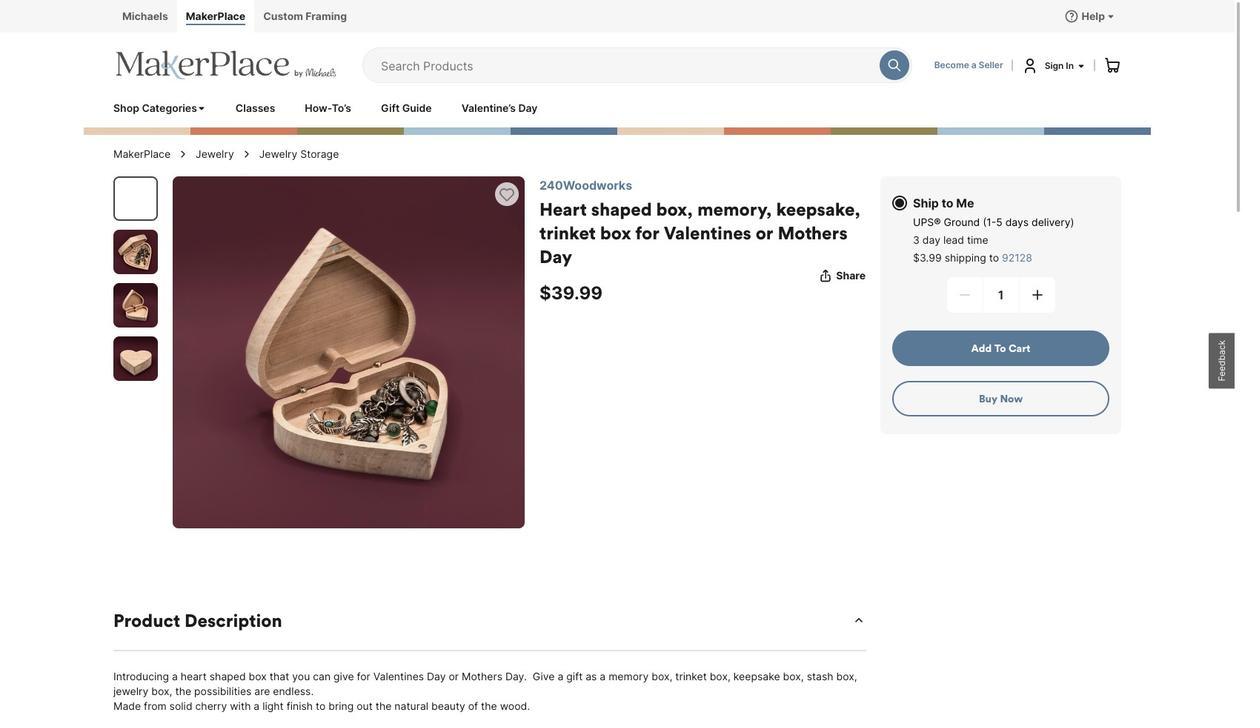 Task type: describe. For each thing, give the bounding box(es) containing it.
natural
[[395, 700, 429, 712]]

solid
[[169, 700, 192, 712]]

gift
[[566, 670, 583, 683]]

$
[[913, 251, 920, 264]]

box, left keepsake
[[710, 670, 731, 683]]

240woodworks
[[540, 178, 632, 193]]

gift
[[381, 102, 400, 114]]

time
[[967, 233, 988, 246]]

how-to's
[[305, 102, 351, 114]]

help
[[1082, 10, 1105, 22]]

guide
[[402, 102, 432, 114]]

out
[[357, 700, 373, 712]]

box, right memory
[[652, 670, 673, 683]]

for inside the introducing a heart shaped box that you can give for valentines day or mothers day.  give a gift as a memory box, trinket box, keepsake box, stash box, jewelry box, the possibilities are endless. made from solid cherry with a light finish to bring out the natural beauty of the wood.
[[357, 670, 370, 683]]

0 horizontal spatial makerplace link
[[113, 147, 171, 162]]

classes link
[[236, 101, 275, 116]]

mothers inside the introducing a heart shaped box that you can give for valentines day or mothers day.  give a gift as a memory box, trinket box, keepsake box, stash box, jewelry box, the possibilities are endless. made from solid cherry with a light finish to bring out the natural beauty of the wood.
[[462, 670, 503, 683]]

gift guide link
[[381, 101, 432, 116]]

valentines inside the introducing a heart shaped box that you can give for valentines day or mothers day.  give a gift as a memory box, trinket box, keepsake box, stash box, jewelry box, the possibilities are endless. made from solid cherry with a light finish to bring out the natural beauty of the wood.
[[373, 670, 424, 683]]

how-
[[305, 102, 332, 114]]

heart shaped box, memory, keepsake, trinket box for valentines or mothers day product 4 image
[[113, 337, 158, 381]]

to's
[[332, 102, 351, 114]]

stash
[[807, 670, 834, 683]]

storage
[[300, 147, 339, 160]]

ups® ground (1-5 days delivery) 3 day lead time $ 3.99 shipping to 92128
[[913, 216, 1074, 264]]

delivery)
[[1032, 216, 1074, 228]]

possibilities
[[194, 685, 252, 697]]

michaels link
[[113, 0, 177, 33]]

seller
[[979, 59, 1003, 70]]

box, left stash at the right bottom of the page
[[783, 670, 804, 683]]

me
[[956, 196, 974, 210]]

valentine's day link
[[461, 101, 538, 116]]

1 horizontal spatial makerplace
[[186, 10, 245, 22]]

Search Input field
[[381, 48, 872, 82]]

$39.99
[[540, 282, 603, 304]]

mothers inside heart shaped box, memory, keepsake, trinket box for valentines or mothers day
[[778, 222, 848, 244]]

cherry
[[195, 700, 227, 712]]

that
[[270, 670, 289, 683]]

introducing
[[113, 670, 169, 683]]

product description button
[[113, 609, 866, 632]]

jewelry
[[113, 685, 148, 697]]

shaped inside the introducing a heart shaped box that you can give for valentines day or mothers day.  give a gift as a memory box, trinket box, keepsake box, stash box, jewelry box, the possibilities are endless. made from solid cherry with a light finish to bring out the natural beauty of the wood.
[[210, 670, 246, 683]]

ship
[[913, 196, 939, 210]]

jewelry link
[[196, 147, 234, 162]]

shaped inside heart shaped box, memory, keepsake, trinket box for valentines or mothers day
[[591, 198, 652, 220]]

finish
[[287, 700, 313, 712]]

240woodworks link
[[540, 178, 632, 193]]

add to cart
[[971, 342, 1031, 355]]

heart
[[181, 670, 207, 683]]

now
[[1000, 392, 1023, 405]]

box inside the introducing a heart shaped box that you can give for valentines day or mothers day.  give a gift as a memory box, trinket box, keepsake box, stash box, jewelry box, the possibilities are endless. made from solid cherry with a light finish to bring out the natural beauty of the wood.
[[249, 670, 267, 683]]

become
[[934, 59, 969, 70]]

framing
[[306, 10, 347, 22]]

add
[[971, 342, 992, 355]]

makerplace image
[[113, 50, 339, 80]]

valentine's
[[461, 102, 516, 114]]

trinket inside the introducing a heart shaped box that you can give for valentines day or mothers day.  give a gift as a memory box, trinket box, keepsake box, stash box, jewelry box, the possibilities are endless. made from solid cherry with a light finish to bring out the natural beauty of the wood.
[[675, 670, 707, 683]]

a right the as
[[600, 670, 606, 683]]

0 horizontal spatial the
[[175, 685, 191, 697]]

a left seller
[[972, 59, 977, 70]]

box, right stash at the right bottom of the page
[[836, 670, 857, 683]]

custom framing
[[263, 10, 347, 22]]

shop categories
[[113, 102, 197, 114]]

beauty
[[431, 700, 465, 712]]

give
[[334, 670, 354, 683]]

to inside ups® ground (1-5 days delivery) 3 day lead time $ 3.99 shipping to 92128
[[989, 251, 999, 264]]

ups®
[[913, 216, 941, 228]]

1 horizontal spatial the
[[376, 700, 392, 712]]

a down are
[[254, 700, 260, 712]]

add to cart button
[[892, 331, 1110, 366]]

days
[[1006, 216, 1029, 228]]

can
[[313, 670, 331, 683]]

you
[[292, 670, 310, 683]]

1 horizontal spatial to
[[942, 196, 954, 210]]

2 tabler image from the left
[[241, 148, 253, 160]]

box, inside heart shaped box, memory, keepsake, trinket box for valentines or mothers day
[[656, 198, 693, 220]]

wood.
[[500, 700, 530, 712]]

keepsake
[[734, 670, 780, 683]]

heart shaped box, memory, keepsake, trinket box for valentines or mothers day product 2 image
[[113, 230, 158, 274]]



Task type: vqa. For each thing, say whether or not it's contained in the screenshot.
top box
yes



Task type: locate. For each thing, give the bounding box(es) containing it.
as
[[586, 670, 597, 683]]

Number Stepper text field
[[983, 277, 1019, 313]]

product description
[[113, 609, 282, 631]]

1 vertical spatial or
[[449, 670, 459, 683]]

trinket
[[540, 222, 596, 244], [675, 670, 707, 683]]

day for valentines
[[540, 245, 572, 268]]

or inside the introducing a heart shaped box that you can give for valentines day or mothers day.  give a gift as a memory box, trinket box, keepsake box, stash box, jewelry box, the possibilities are endless. made from solid cherry with a light finish to bring out the natural beauty of the wood.
[[449, 670, 459, 683]]

1 vertical spatial makerplace
[[113, 147, 171, 160]]

buy
[[979, 392, 998, 405]]

makerplace link up makerplace image
[[177, 0, 254, 33]]

a left heart
[[172, 670, 178, 683]]

box,
[[656, 198, 693, 220], [652, 670, 673, 683], [710, 670, 731, 683], [783, 670, 804, 683], [836, 670, 857, 683], [151, 685, 172, 697]]

box
[[600, 222, 631, 244], [249, 670, 267, 683]]

makerplace link up heart shaped box, memory, keepsake, trinket box for valentines or mothers day product 1 image
[[113, 147, 171, 162]]

0 horizontal spatial makerplace
[[113, 147, 171, 160]]

introducing a heart shaped box that you can give for valentines day or mothers day.  give a gift as a memory box, trinket box, keepsake box, stash box, jewelry box, the possibilities are endless. made from solid cherry with a light finish to bring out the natural beauty of the wood.
[[113, 670, 860, 712]]

1 horizontal spatial tabler image
[[241, 148, 253, 160]]

how-to's link
[[305, 101, 351, 116]]

jewelry down categories
[[196, 147, 234, 160]]

1 vertical spatial day
[[540, 245, 572, 268]]

of
[[468, 700, 478, 712]]

ground
[[944, 216, 980, 228]]

makerplace up heart shaped box, memory, keepsake, trinket box for valentines or mothers day product 1 image
[[113, 147, 171, 160]]

0 horizontal spatial for
[[357, 670, 370, 683]]

1 horizontal spatial for
[[636, 222, 660, 244]]

mothers down keepsake,
[[778, 222, 848, 244]]

day.
[[505, 670, 527, 683]]

3
[[913, 233, 920, 246]]

1 vertical spatial to
[[989, 251, 999, 264]]

trinket inside heart shaped box, memory, keepsake, trinket box for valentines or mothers day
[[540, 222, 596, 244]]

jewelry storage
[[259, 147, 339, 160]]

the right the of
[[481, 700, 497, 712]]

jewelry for jewelry
[[196, 147, 234, 160]]

0 horizontal spatial box
[[249, 670, 267, 683]]

2 jewelry from the left
[[259, 147, 297, 160]]

shop
[[113, 102, 139, 114]]

memory
[[609, 670, 649, 683]]

custom framing link
[[254, 0, 356, 33]]

box down 240woodworks
[[600, 222, 631, 244]]

jewelry storage link
[[259, 147, 339, 162]]

to left me
[[942, 196, 954, 210]]

0 horizontal spatial to
[[316, 700, 326, 712]]

1 vertical spatial shaped
[[210, 670, 246, 683]]

0 vertical spatial shaped
[[591, 198, 652, 220]]

michaels
[[122, 10, 168, 22]]

buy now
[[979, 392, 1023, 405]]

to left 92128
[[989, 251, 999, 264]]

0 vertical spatial valentines
[[664, 222, 751, 244]]

heart shaped box, memory, keepsake, trinket box for valentines or mothers day product 1 image
[[115, 178, 156, 219]]

0 vertical spatial makerplace link
[[177, 0, 254, 33]]

0 vertical spatial mothers
[[778, 222, 848, 244]]

0 vertical spatial to
[[942, 196, 954, 210]]

day up beauty
[[427, 670, 446, 683]]

2 vertical spatial day
[[427, 670, 446, 683]]

product
[[113, 609, 180, 631]]

description
[[185, 609, 282, 631]]

0 vertical spatial for
[[636, 222, 660, 244]]

endless.
[[273, 685, 314, 697]]

share
[[836, 269, 866, 282]]

or inside heart shaped box, memory, keepsake, trinket box for valentines or mothers day
[[756, 222, 773, 244]]

shaped
[[591, 198, 652, 220], [210, 670, 246, 683]]

0 vertical spatial makerplace
[[186, 10, 245, 22]]

0 vertical spatial box
[[600, 222, 631, 244]]

to
[[994, 342, 1006, 355]]

gift guide
[[381, 102, 432, 114]]

lead
[[943, 233, 964, 246]]

or up beauty
[[449, 670, 459, 683]]

0 horizontal spatial valentines
[[373, 670, 424, 683]]

1 vertical spatial mothers
[[462, 670, 503, 683]]

makerplace up makerplace image
[[186, 10, 245, 22]]

0 horizontal spatial tabler image
[[177, 148, 189, 160]]

1 tabler image from the left
[[177, 148, 189, 160]]

heart
[[540, 198, 587, 220]]

tabler image left jewelry link
[[177, 148, 189, 160]]

to left bring
[[316, 700, 326, 712]]

1 vertical spatial for
[[357, 670, 370, 683]]

day up $39.99
[[540, 245, 572, 268]]

to inside the introducing a heart shaped box that you can give for valentines day or mothers day.  give a gift as a memory box, trinket box, keepsake box, stash box, jewelry box, the possibilities are endless. made from solid cherry with a light finish to bring out the natural beauty of the wood.
[[316, 700, 326, 712]]

help button
[[1064, 9, 1115, 24]]

keepsake,
[[776, 198, 860, 220]]

1 horizontal spatial makerplace link
[[177, 0, 254, 33]]

5
[[996, 216, 1003, 228]]

jewelry left the storage at the left of the page
[[259, 147, 297, 160]]

button to increment counter for number stepper image
[[1030, 288, 1045, 302]]

buy now button
[[892, 381, 1110, 417]]

valentine's day
[[461, 102, 538, 114]]

1 horizontal spatial mothers
[[778, 222, 848, 244]]

for
[[636, 222, 660, 244], [357, 670, 370, 683]]

1 horizontal spatial trinket
[[675, 670, 707, 683]]

1 horizontal spatial box
[[600, 222, 631, 244]]

shaped down 240woodworks
[[591, 198, 652, 220]]

1 horizontal spatial jewelry
[[259, 147, 297, 160]]

2 horizontal spatial to
[[989, 251, 999, 264]]

categories
[[142, 102, 197, 114]]

makerplace
[[186, 10, 245, 22], [113, 147, 171, 160]]

2 horizontal spatial day
[[540, 245, 572, 268]]

day
[[923, 233, 941, 246]]

trinket right memory
[[675, 670, 707, 683]]

0 vertical spatial trinket
[[540, 222, 596, 244]]

valentines inside heart shaped box, memory, keepsake, trinket box for valentines or mothers day
[[664, 222, 751, 244]]

heart shaped box, memory, keepsake, trinket box for valentines or mothers day image
[[173, 176, 525, 528]]

memory,
[[697, 198, 772, 220]]

box, left memory,
[[656, 198, 693, 220]]

ship to me
[[913, 196, 974, 210]]

1 horizontal spatial valentines
[[664, 222, 751, 244]]

0 horizontal spatial jewelry
[[196, 147, 234, 160]]

custom
[[263, 10, 303, 22]]

(1-
[[983, 216, 996, 228]]

day right valentine's
[[518, 102, 538, 114]]

3.99
[[920, 251, 942, 264]]

help link
[[1058, 0, 1121, 33]]

mothers up the of
[[462, 670, 503, 683]]

heart shaped box, memory, keepsake, trinket box for valentines or mothers day
[[540, 198, 860, 268]]

box, up from
[[151, 685, 172, 697]]

bring
[[329, 700, 354, 712]]

or down memory,
[[756, 222, 773, 244]]

makerplace link
[[177, 0, 254, 33], [113, 147, 171, 162]]

1 horizontal spatial or
[[756, 222, 773, 244]]

the up solid
[[175, 685, 191, 697]]

heart shaped box, memory, keepsake, trinket box for valentines or mothers day product 3 image
[[113, 283, 158, 328]]

become a seller link
[[934, 59, 1003, 71]]

valentines up natural
[[373, 670, 424, 683]]

light
[[262, 700, 284, 712]]

cart
[[1009, 342, 1031, 355]]

1 horizontal spatial shaped
[[591, 198, 652, 220]]

day for give
[[427, 670, 446, 683]]

jewelry for jewelry storage
[[259, 147, 297, 160]]

0 vertical spatial day
[[518, 102, 538, 114]]

give
[[533, 670, 555, 683]]

box inside heart shaped box, memory, keepsake, trinket box for valentines or mothers day
[[600, 222, 631, 244]]

the
[[175, 685, 191, 697], [376, 700, 392, 712], [481, 700, 497, 712]]

or
[[756, 222, 773, 244], [449, 670, 459, 683]]

from
[[144, 700, 167, 712]]

0 vertical spatial or
[[756, 222, 773, 244]]

valentines down memory,
[[664, 222, 751, 244]]

0 horizontal spatial shaped
[[210, 670, 246, 683]]

tabler image
[[177, 148, 189, 160], [241, 148, 253, 160]]

with
[[230, 700, 251, 712]]

2 horizontal spatial the
[[481, 700, 497, 712]]

classes
[[236, 102, 275, 114]]

day inside heart shaped box, memory, keepsake, trinket box for valentines or mothers day
[[540, 245, 572, 268]]

1 vertical spatial box
[[249, 670, 267, 683]]

2 vertical spatial to
[[316, 700, 326, 712]]

0 horizontal spatial day
[[427, 670, 446, 683]]

box up are
[[249, 670, 267, 683]]

valentines
[[664, 222, 751, 244], [373, 670, 424, 683]]

jewelry
[[196, 147, 234, 160], [259, 147, 297, 160]]

trinket down heart
[[540, 222, 596, 244]]

become a seller
[[934, 59, 1003, 70]]

shipping
[[945, 251, 986, 264]]

day inside the introducing a heart shaped box that you can give for valentines day or mothers day.  give a gift as a memory box, trinket box, keepsake box, stash box, jewelry box, the possibilities are endless. made from solid cherry with a light finish to bring out the natural beauty of the wood.
[[427, 670, 446, 683]]

tabler image
[[498, 186, 516, 204]]

mothers
[[778, 222, 848, 244], [462, 670, 503, 683]]

made
[[113, 700, 141, 712]]

0 horizontal spatial or
[[449, 670, 459, 683]]

a left gift
[[558, 670, 564, 683]]

shaped up possibilities
[[210, 670, 246, 683]]

1 vertical spatial makerplace link
[[113, 147, 171, 162]]

for inside heart shaped box, memory, keepsake, trinket box for valentines or mothers day
[[636, 222, 660, 244]]

1 jewelry from the left
[[196, 147, 234, 160]]

are
[[254, 685, 270, 697]]

tabler image right jewelry link
[[241, 148, 253, 160]]

92128
[[1002, 251, 1032, 264]]

1 vertical spatial trinket
[[675, 670, 707, 683]]

search button image
[[887, 58, 902, 73]]

1 horizontal spatial day
[[518, 102, 538, 114]]

0 horizontal spatial mothers
[[462, 670, 503, 683]]

1 vertical spatial valentines
[[373, 670, 424, 683]]

the right out
[[376, 700, 392, 712]]

0 horizontal spatial trinket
[[540, 222, 596, 244]]



